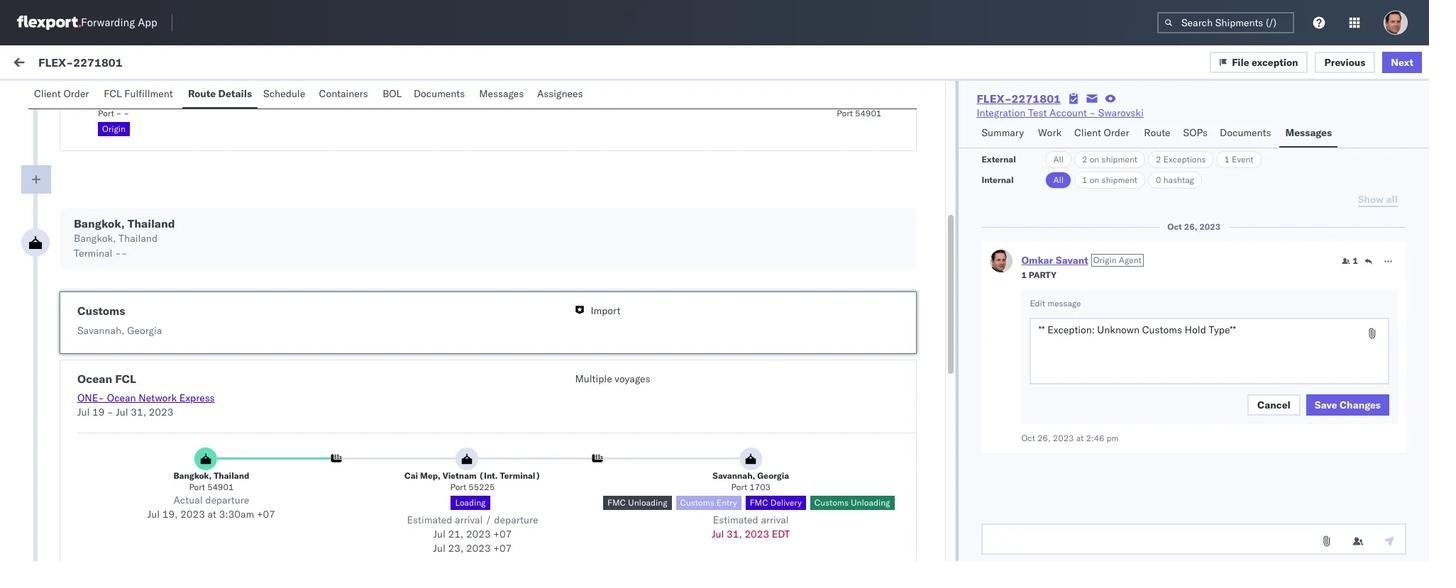 Task type: describe. For each thing, give the bounding box(es) containing it.
port for bangkok, thailand port 54901
[[837, 108, 853, 119]]

1 pdt from the top
[[591, 149, 609, 162]]

one- ocean network express link
[[77, 392, 215, 404]]

1 pm from the top
[[573, 149, 588, 162]]

omkar savant button
[[1022, 254, 1089, 267]]

flexport. image
[[17, 16, 81, 30]]

devan
[[153, 432, 183, 445]]

1854269
[[1135, 285, 1178, 298]]

oct 26, 2023 at 2:46 pm
[[1022, 433, 1119, 444]]

integration test account - swarovski link
[[977, 106, 1144, 120]]

internal (0) button
[[89, 84, 159, 111]]

4 2023, from the top
[[519, 434, 547, 446]]

1 horizontal spatial documents button
[[1214, 120, 1280, 148]]

1 vertical spatial your
[[116, 363, 135, 376]]

1 event
[[1225, 154, 1254, 165]]

omkar for oct 26, 2023, 4:23 pm pdt
[[69, 136, 99, 149]]

test.
[[124, 228, 145, 240]]

26, up terminal)
[[501, 434, 516, 446]]

3 458574 from the top
[[1135, 434, 1172, 446]]

jul left 23,
[[433, 542, 446, 555]]

1 horizontal spatial order
[[1104, 126, 1130, 139]]

pdt for improve
[[591, 285, 609, 298]]

sops button
[[1178, 120, 1214, 148]]

0 vertical spatial order
[[63, 87, 89, 100]]

schedule
[[263, 87, 305, 100]]

(0)
[[133, 90, 151, 103]]

unloading for fmc unloading
[[628, 498, 668, 508]]

all button for 2
[[1046, 151, 1072, 168]]

edt
[[772, 528, 790, 541]]

port for savannah, georgia port 1703
[[731, 482, 747, 493]]

omkar savant for whatever
[[69, 339, 132, 352]]

unloading for customs unloading
[[851, 498, 890, 508]]

0 horizontal spatial flex-2271801
[[38, 55, 123, 69]]

jul left 21, on the left
[[433, 528, 446, 541]]

bangkok, thailand bangkok, thailand terminal --
[[74, 216, 175, 260]]

fulfillment
[[124, 87, 173, 100]]

oct 26, 2023, 4:23 pm pdt
[[482, 149, 609, 162]]

2023, for your
[[519, 526, 547, 539]]

vietnam
[[443, 471, 477, 481]]

1 oct 26, 2023, 2:45 pm pdt from the top
[[482, 434, 609, 446]]

multiple
[[575, 373, 612, 386]]

fmc for fmc delivery
[[750, 498, 768, 508]]

0 horizontal spatial work
[[139, 58, 162, 71]]

savant for oct 26, 2023, 4:00 pm pdt
[[101, 272, 132, 284]]

flex- 458574 for we
[[1105, 526, 1172, 539]]

5 omkar savant from the top
[[69, 408, 132, 421]]

jul inside estimated arrival jul 31, 2023 edt
[[712, 528, 724, 541]]

arrival inside cai mep, vietnam (int. terminal) port 55225 loading estimated arrival /  departure jul 21, 2023 +07 jul 23, 2023 +07
[[455, 514, 483, 527]]

forwarding app link
[[17, 16, 157, 30]]

this is
[[43, 460, 72, 472]]

are
[[59, 524, 74, 537]]

file
[[1232, 56, 1250, 68]]

26, left 2:46 on the bottom
[[1038, 433, 1051, 444]]

customs entry
[[680, 498, 737, 508]]

1 vertical spatial ocean
[[107, 392, 136, 404]]

26, left 4:23
[[501, 149, 516, 162]]

improve
[[209, 295, 244, 308]]

omkar savant for latent
[[69, 204, 132, 217]]

1 vertical spatial messages button
[[1280, 120, 1338, 148]]

2023, for improve
[[519, 285, 547, 298]]

pdt for your
[[591, 526, 609, 539]]

departure inside cai mep, vietnam (int. terminal) port 55225 loading estimated arrival /  departure jul 21, 2023 +07 jul 23, 2023 +07
[[494, 514, 538, 527]]

georgia inside customs savannah, georgia
[[127, 324, 162, 337]]

integration
[[977, 106, 1026, 119]]

fmc delivery
[[750, 498, 802, 508]]

at inside bangkok, thailand port 54901 actual departure jul 19, 2023 at 3:30am +07
[[208, 508, 216, 521]]

fcl inside ocean fcl one- ocean network express jul 19 - jul 31, 2023
[[115, 372, 136, 386]]

customs for customs savannah, georgia
[[77, 304, 125, 318]]

list
[[209, 90, 226, 103]]

4:00
[[549, 285, 571, 298]]

bangkok, thailand port 54901 actual departure jul 19, 2023 at 3:30am +07
[[147, 471, 275, 521]]

file exception
[[1232, 56, 1298, 68]]

- inside ocean fcl one- ocean network express jul 19 - jul 31, 2023
[[107, 406, 113, 419]]

shipment for 1 on shipment
[[1102, 175, 1138, 185]]

2023, for whatever floats your boat! waka waka!
[[519, 353, 547, 366]]

jul left 19
[[77, 406, 90, 419]]

route details
[[188, 87, 252, 100]]

delivery
[[771, 498, 802, 508]]

0 vertical spatial 2271801
[[73, 55, 123, 69]]

work for related
[[1138, 123, 1156, 133]]

0 hashtag
[[1156, 175, 1194, 185]]

2023 inside ocean fcl one- ocean network express jul 19 - jul 31, 2023
[[149, 406, 173, 419]]

0 vertical spatial ocean
[[77, 372, 112, 386]]

internal for internal (0)
[[95, 90, 130, 103]]

4 resize handle column header from the left
[[1393, 119, 1410, 561]]

1 horizontal spatial a
[[352, 460, 358, 472]]

1 horizontal spatial at
[[1076, 433, 1084, 444]]

one-
[[77, 392, 104, 404]]

31, inside ocean fcl one- ocean network express jul 19 - jul 31, 2023
[[131, 406, 146, 419]]

oct right 21, on the left
[[482, 526, 498, 539]]

details
[[218, 87, 252, 100]]

2 resize handle column header from the left
[[770, 119, 787, 561]]

customs for customs unloading
[[815, 498, 849, 508]]

mep,
[[420, 471, 441, 481]]

thailand for bangkok, thailand port 54901
[[846, 97, 882, 107]]

estimated arrival jul 31, 2023 edt
[[712, 514, 790, 541]]

multiple voyages
[[575, 373, 651, 386]]

omkar savant for am
[[69, 272, 132, 284]]

savannah, inside 'savannah, georgia port 1703'
[[713, 471, 755, 481]]

containers
[[319, 87, 368, 100]]

savant for oct 26, 2023, 4:23 pm pdt
[[101, 136, 132, 149]]

ocean fcl one- ocean network express jul 19 - jul 31, 2023
[[77, 372, 215, 419]]

external (3)
[[23, 90, 81, 103]]

estimated inside cai mep, vietnam (int. terminal) port 55225 loading estimated arrival /  departure jul 21, 2023 +07 jul 23, 2023 +07
[[407, 514, 452, 527]]

23,
[[448, 542, 464, 555]]

pm for your
[[573, 526, 588, 539]]

will
[[304, 460, 319, 472]]

network
[[139, 392, 177, 404]]

2 for 2 exceptions
[[1156, 154, 1161, 165]]

floats
[[88, 363, 113, 376]]

oct up '(int.'
[[482, 434, 498, 446]]

omkar for oct 26, 2023, 4:00 pm pdt
[[69, 272, 99, 284]]

warehouse for thailand
[[136, 97, 181, 107]]

1 for 1
[[1353, 256, 1358, 266]]

message for message list
[[165, 90, 206, 103]]

omkar savant for comment
[[69, 136, 132, 149]]

bol button
[[377, 81, 408, 109]]

oct 26, 2023, 3:30 pm pdt
[[482, 353, 609, 366]]

2 vertical spatial +07
[[493, 542, 512, 555]]

customs savannah, georgia
[[77, 304, 162, 337]]

flex- 458574 for comment
[[1105, 149, 1172, 162]]

next
[[1391, 56, 1414, 68]]

delay
[[186, 432, 213, 445]]

schedule button
[[258, 81, 313, 109]]

import work button
[[101, 45, 168, 84]]

oct 26, 2023
[[1168, 221, 1221, 232]]

external for external (3)
[[23, 90, 60, 103]]

1 vertical spatial flex-2271801
[[977, 92, 1061, 106]]

oct left 4:23
[[482, 149, 498, 162]]

flex- 1854269
[[1105, 285, 1178, 298]]

departure inside bangkok, thailand port 54901 actual departure jul 19, 2023 at 3:30am +07
[[205, 494, 249, 507]]

bangkok, thailand port 54901
[[806, 97, 882, 119]]

fmc unloading
[[608, 498, 668, 508]]

pdt for whatever floats your boat! waka waka!
[[591, 353, 609, 366]]

agent
[[1119, 255, 1142, 265]]

party
[[1029, 270, 1057, 280]]

hashtag
[[1164, 175, 1194, 185]]

1 vertical spatial client order button
[[1069, 120, 1139, 148]]

pm
[[1107, 433, 1119, 444]]

integration test account - swarovski
[[977, 106, 1144, 119]]

pm for whatever floats your boat! waka waka!
[[573, 353, 588, 366]]

19,
[[162, 508, 178, 521]]

458574 for latent
[[1135, 217, 1172, 230]]

26, down hashtag
[[1184, 221, 1198, 232]]

all button for 1
[[1046, 172, 1072, 189]]

1 for 1 on shipment
[[1082, 175, 1088, 185]]

omkar for oct 26, 2023, 2:45 pm pdt
[[69, 408, 99, 421]]

on for 2
[[1090, 154, 1100, 165]]

1 vertical spatial client
[[1075, 126, 1101, 139]]

item/shipment
[[1158, 123, 1216, 133]]

sops
[[1184, 126, 1208, 139]]

waka
[[164, 363, 189, 376]]

savant up test.
[[101, 204, 132, 217]]

assignees
[[537, 87, 583, 100]]

edit message
[[1030, 298, 1081, 309]]

21,
[[448, 528, 464, 541]]

0 horizontal spatial client
[[34, 87, 61, 100]]

message list button
[[159, 84, 232, 111]]

route for route details
[[188, 87, 216, 100]]

on for 1
[[1090, 175, 1100, 185]]

1 vertical spatial +07
[[493, 528, 512, 541]]

1 horizontal spatial documents
[[1220, 126, 1271, 139]]

jul inside bangkok, thailand port 54901 actual departure jul 19, 2023 at 3:30am +07
[[147, 508, 160, 521]]

is
[[64, 460, 72, 472]]

0 horizontal spatial messages button
[[474, 81, 532, 109]]

forwarding app
[[81, 16, 157, 29]]

26, left 4:00 at the bottom of page
[[501, 285, 516, 298]]

bangkok, for bangkok, thailand bangkok, thailand terminal --
[[74, 216, 125, 231]]

event
[[1232, 154, 1254, 165]]

shipment for 2 on shipment
[[1102, 154, 1138, 165]]

2 oct 26, 2023, 2:45 pm pdt from the top
[[482, 526, 609, 539]]

arrival inside estimated arrival jul 31, 2023 edt
[[761, 514, 789, 527]]

+07 inside bangkok, thailand port 54901 actual departure jul 19, 2023 at 3:30am +07
[[257, 508, 275, 521]]

0 horizontal spatial documents
[[414, 87, 465, 100]]

1703
[[750, 482, 771, 493]]

actual
[[174, 494, 203, 507]]



Task type: locate. For each thing, give the bounding box(es) containing it.
3 flex- 458574 from the top
[[1105, 434, 1172, 446]]

exceptions
[[1164, 154, 1206, 165]]

1 inside button
[[1353, 256, 1358, 266]]

2 omkar savant from the top
[[69, 204, 132, 217]]

1 horizontal spatial flex-2271801
[[977, 92, 1061, 106]]

2 2023, from the top
[[519, 285, 547, 298]]

bangkok, for bangkok, thailand port 54901 actual departure jul 19, 2023 at 3:30am +07
[[173, 471, 212, 481]]

1 vertical spatial georgia
[[757, 471, 789, 481]]

55225
[[469, 482, 495, 493]]

0 vertical spatial shipment
[[1102, 154, 1138, 165]]

0 horizontal spatial arrival
[[455, 514, 483, 527]]

+07 right 21, on the left
[[493, 528, 512, 541]]

contract
[[191, 460, 228, 472]]

thailand for bangkok, thailand bangkok, thailand terminal --
[[128, 216, 175, 231]]

message for message
[[44, 123, 78, 133]]

2 for 2 on shipment
[[1082, 154, 1088, 165]]

bol
[[383, 87, 402, 100]]

1 vertical spatial on
[[1090, 175, 1100, 185]]

customs for customs entry
[[680, 498, 715, 508]]

customs inside customs savannah, georgia
[[77, 304, 125, 318]]

1 2023, from the top
[[519, 149, 547, 162]]

+07 right 23,
[[493, 542, 512, 555]]

1 vertical spatial a
[[352, 460, 358, 472]]

1 horizontal spatial client order button
[[1069, 120, 1139, 148]]

0 horizontal spatial order
[[63, 87, 89, 100]]

terminal)
[[500, 471, 541, 481]]

cai
[[404, 471, 418, 481]]

4:23
[[549, 149, 571, 162]]

54901
[[855, 108, 882, 119], [207, 482, 234, 493]]

0 horizontal spatial unloading
[[628, 498, 668, 508]]

arrival up edt
[[761, 514, 789, 527]]

flex-2271801 up integration
[[977, 92, 1061, 106]]

often
[[393, 524, 417, 537]]

import inside button
[[106, 58, 136, 71]]

54901 inside bangkok, thailand port 54901
[[855, 108, 882, 119]]

0 horizontal spatial messages
[[479, 87, 524, 100]]

1 for 1 event
[[1225, 154, 1230, 165]]

1 2 from the left
[[1082, 154, 1088, 165]]

estimated down entry
[[713, 514, 759, 527]]

1 fmc from the left
[[608, 498, 626, 508]]

0 horizontal spatial external
[[23, 90, 60, 103]]

5 2023, from the top
[[519, 526, 547, 539]]

5 pm from the top
[[573, 526, 588, 539]]

2 flex- 458574 from the top
[[1105, 217, 1172, 230]]

1 vertical spatial savannah,
[[713, 471, 755, 481]]

on up the 1 on shipment
[[1090, 154, 1100, 165]]

origin left agent
[[1093, 255, 1117, 265]]

2023, up terminal)
[[519, 434, 547, 446]]

oct
[[482, 149, 498, 162], [1168, 221, 1182, 232], [482, 285, 498, 298], [482, 353, 498, 366], [1022, 433, 1035, 444], [482, 434, 498, 446], [482, 526, 498, 539]]

omkar savant origin agent
[[1022, 254, 1142, 267]]

am
[[48, 295, 62, 308]]

savant up exception: warehouse devan delay
[[101, 408, 132, 421]]

0 horizontal spatial origin
[[102, 123, 126, 134]]

2023, left 4:00 at the bottom of page
[[519, 285, 547, 298]]

omkar up comment
[[69, 136, 99, 149]]

bangkok,
[[806, 97, 844, 107], [74, 216, 125, 231], [74, 232, 116, 245], [173, 471, 212, 481]]

unloading
[[628, 498, 668, 508], [851, 498, 890, 508]]

458574
[[1135, 149, 1172, 162], [1135, 217, 1172, 230], [1135, 434, 1172, 446], [1135, 526, 1172, 539]]

1 horizontal spatial messages
[[1286, 126, 1332, 139]]

external for external
[[982, 154, 1016, 165]]

documents button up 'event'
[[1214, 120, 1280, 148]]

client order button down my work
[[28, 81, 98, 109]]

warehouse for exception:
[[98, 432, 151, 445]]

pdt right 4:00 at the bottom of page
[[591, 285, 609, 298]]

1 horizontal spatial internal
[[982, 175, 1014, 185]]

0 vertical spatial client order button
[[28, 81, 98, 109]]

4 flex- 458574 from the top
[[1105, 526, 1172, 539]]

oct down 0 hashtag
[[1168, 221, 1182, 232]]

import down the oct 26, 2023, 4:00 pm pdt
[[591, 304, 621, 317]]

0 horizontal spatial client order button
[[28, 81, 98, 109]]

1 horizontal spatial work
[[1038, 126, 1062, 139]]

comment
[[43, 160, 86, 172]]

savannah, down filing
[[77, 324, 125, 337]]

1 horizontal spatial estimated
[[713, 514, 759, 527]]

0 vertical spatial internal
[[95, 90, 130, 103]]

flex- 458574 for latent
[[1105, 217, 1172, 230]]

2 shipment from the top
[[1102, 175, 1138, 185]]

customs left entry
[[680, 498, 715, 508]]

port
[[98, 108, 114, 119], [837, 108, 853, 119], [189, 482, 205, 493], [450, 482, 466, 493], [731, 482, 747, 493]]

1 2:45 from the top
[[549, 434, 571, 446]]

omkar savant up messaging
[[69, 204, 132, 217]]

54901 for bangkok, thailand port 54901
[[855, 108, 882, 119]]

at
[[1076, 433, 1084, 444], [208, 508, 216, 521]]

0 vertical spatial external
[[23, 90, 60, 103]]

external inside button
[[23, 90, 60, 103]]

previous
[[1325, 56, 1366, 68]]

** Exception: Unknown Customs Hold Type** text field
[[1030, 318, 1390, 385]]

0
[[1156, 175, 1161, 185]]

0 vertical spatial 54901
[[855, 108, 882, 119]]

savant
[[101, 136, 132, 149], [101, 204, 132, 217], [1056, 254, 1089, 267], [101, 272, 132, 284], [101, 339, 132, 352], [101, 408, 132, 421]]

1 vertical spatial documents
[[1220, 126, 1271, 139]]

2023,
[[519, 149, 547, 162], [519, 285, 547, 298], [519, 353, 547, 366], [519, 434, 547, 446], [519, 526, 547, 539]]

2023, left 4:23
[[519, 149, 547, 162]]

bangkok, for bangkok, thailand port 54901
[[806, 97, 844, 107]]

origin inside the omkar savant origin agent
[[1093, 255, 1117, 265]]

savannah, georgia port 1703
[[713, 471, 789, 493]]

1 all from the top
[[1054, 154, 1064, 165]]

None text field
[[982, 524, 1407, 555]]

documents button right the bol
[[408, 81, 474, 109]]

a right filing
[[89, 295, 95, 308]]

1 horizontal spatial message
[[165, 90, 206, 103]]

port inside bangkok, thailand port 54901
[[837, 108, 853, 119]]

2 2:45 from the top
[[549, 526, 571, 539]]

summary
[[982, 126, 1024, 139]]

2 horizontal spatial customs
[[815, 498, 849, 508]]

port for bangkok, thailand port 54901 actual departure jul 19, 2023 at 3:30am +07
[[189, 482, 205, 493]]

whatever floats your boat! waka waka!
[[43, 363, 219, 376]]

0 vertical spatial documents button
[[408, 81, 474, 109]]

1 horizontal spatial import
[[591, 304, 621, 317]]

jul left 19,
[[147, 508, 160, 521]]

0 vertical spatial documents
[[414, 87, 465, 100]]

-
[[1090, 106, 1096, 119], [116, 108, 122, 119], [124, 108, 129, 119], [794, 149, 800, 162], [115, 247, 121, 260], [121, 247, 127, 260], [794, 285, 800, 298], [794, 353, 800, 366], [107, 406, 113, 419], [794, 434, 800, 446], [794, 526, 800, 539]]

customs right delivery
[[815, 498, 849, 508]]

summary button
[[976, 120, 1033, 148]]

omkar up 1 party 'button'
[[1022, 254, 1053, 267]]

4 omkar savant from the top
[[69, 339, 132, 352]]

import for import
[[591, 304, 621, 317]]

2 arrival from the left
[[761, 514, 789, 527]]

2 pdt from the top
[[591, 285, 609, 298]]

we
[[43, 524, 57, 537]]

bangkok, inside bangkok, thailand port 54901 actual departure jul 19, 2023 at 3:30am +07
[[173, 471, 212, 481]]

/
[[485, 514, 492, 527]]

1 horizontal spatial departure
[[494, 514, 538, 527]]

message list
[[165, 90, 226, 103]]

1 vertical spatial documents button
[[1214, 120, 1280, 148]]

oct 26, 2023, 2:45 pm pdt
[[482, 434, 609, 446], [482, 526, 609, 539]]

port inside 'savannah, georgia port 1703'
[[731, 482, 747, 493]]

import work
[[106, 58, 162, 71]]

work right related
[[1138, 123, 1156, 133]]

message inside 'button'
[[165, 90, 206, 103]]

swarovski
[[1099, 106, 1144, 119]]

1 vertical spatial departure
[[494, 514, 538, 527]]

0 vertical spatial message
[[165, 90, 206, 103]]

5 pdt from the top
[[591, 526, 609, 539]]

1 unloading from the left
[[628, 498, 668, 508]]

import up internal (0)
[[106, 58, 136, 71]]

a
[[89, 295, 95, 308], [352, 460, 358, 472]]

to
[[197, 295, 206, 308]]

2 vertical spatial your
[[421, 538, 440, 551]]

2 exceptions
[[1156, 154, 1206, 165]]

port inside "thailand warehouse port - - origin"
[[98, 108, 114, 119]]

1 on shipment
[[1082, 175, 1138, 185]]

Search Shipments (/) text field
[[1158, 12, 1295, 33]]

pdt right 4:23
[[591, 149, 609, 162]]

savannah, up entry
[[713, 471, 755, 481]]

458574 for comment
[[1135, 149, 1172, 162]]

fmc for fmc unloading
[[608, 498, 626, 508]]

3 resize handle column header from the left
[[1082, 119, 1099, 561]]

1 omkar savant from the top
[[69, 136, 132, 149]]

omkar savant up comment
[[69, 136, 132, 149]]

oct left 4:00 at the bottom of page
[[482, 285, 498, 298]]

0 vertical spatial georgia
[[127, 324, 162, 337]]

0 vertical spatial all button
[[1046, 151, 1072, 168]]

external down summary button
[[982, 154, 1016, 165]]

edit
[[1030, 298, 1045, 309]]

messaging
[[74, 228, 122, 240]]

31, inside estimated arrival jul 31, 2023 edt
[[727, 528, 742, 541]]

1 horizontal spatial savannah,
[[713, 471, 755, 481]]

3 2023, from the top
[[519, 353, 547, 366]]

your down occurs
[[421, 538, 440, 551]]

1 vertical spatial oct 26, 2023, 2:45 pm pdt
[[482, 526, 609, 539]]

0 horizontal spatial a
[[89, 295, 95, 308]]

458574 for we
[[1135, 526, 1172, 539]]

route for route
[[1144, 126, 1171, 139]]

1 resize handle column header from the left
[[459, 119, 476, 561]]

pm for improve
[[573, 285, 588, 298]]

2 unloading from the left
[[851, 498, 890, 508]]

work for my
[[41, 55, 77, 75]]

54901 inside bangkok, thailand port 54901 actual departure jul 19, 2023 at 3:30am +07
[[207, 482, 234, 493]]

morale!
[[269, 295, 303, 308]]

4 pm from the top
[[573, 434, 588, 446]]

omkar up filing
[[69, 272, 99, 284]]

+07 right 3:30am
[[257, 508, 275, 521]]

0 vertical spatial origin
[[102, 123, 126, 134]]

0 horizontal spatial import
[[106, 58, 136, 71]]

1 horizontal spatial your
[[247, 295, 266, 308]]

1 inside 'button'
[[1022, 270, 1027, 280]]

- inside the integration test account - swarovski "link"
[[1090, 106, 1096, 119]]

flex-2271801
[[38, 55, 123, 69], [977, 92, 1061, 106]]

work
[[41, 55, 77, 75], [1138, 123, 1156, 133]]

app
[[138, 16, 157, 29]]

1 horizontal spatial 2271801
[[1012, 92, 1061, 106]]

2:46
[[1086, 433, 1105, 444]]

0 vertical spatial a
[[89, 295, 95, 308]]

savant up commendation
[[101, 272, 132, 284]]

0 horizontal spatial 2271801
[[73, 55, 123, 69]]

external (3) button
[[17, 84, 89, 111]]

omkar savant
[[69, 136, 132, 149], [69, 204, 132, 217], [69, 272, 132, 284], [69, 339, 132, 352], [69, 408, 132, 421]]

1 vertical spatial import
[[591, 304, 621, 317]]

flex-2271801 up (3)
[[38, 55, 123, 69]]

save changes
[[1315, 399, 1381, 412]]

established,
[[231, 460, 286, 472]]

order down my work
[[63, 87, 89, 100]]

all for 2
[[1054, 154, 1064, 165]]

partnership.
[[402, 460, 457, 472]]

customs right am
[[77, 304, 125, 318]]

a right create
[[352, 460, 358, 472]]

0 vertical spatial departure
[[205, 494, 249, 507]]

0 vertical spatial 2:45
[[549, 434, 571, 446]]

at left 2:46 on the bottom
[[1076, 433, 1084, 444]]

import
[[106, 58, 136, 71], [591, 304, 621, 317]]

internal for internal
[[982, 175, 1014, 185]]

departure up 3:30am
[[205, 494, 249, 507]]

commendation
[[97, 295, 164, 308]]

2 pm from the top
[[573, 285, 588, 298]]

work up 'fulfillment'
[[139, 58, 162, 71]]

0 vertical spatial 31,
[[131, 406, 146, 419]]

client down account
[[1075, 126, 1101, 139]]

client order down swarovski
[[1075, 126, 1130, 139]]

0 horizontal spatial estimated
[[407, 514, 452, 527]]

2 2 from the left
[[1156, 154, 1161, 165]]

bangkok, inside bangkok, thailand port 54901
[[806, 97, 844, 107]]

fcl inside button
[[104, 87, 122, 100]]

route
[[188, 87, 216, 100], [1144, 126, 1171, 139]]

exception: warehouse devan delay
[[45, 432, 213, 445]]

0 vertical spatial fcl
[[104, 87, 122, 100]]

savant for oct 26, 2023, 2:45 pm pdt
[[101, 408, 132, 421]]

26, left '3:30'
[[501, 353, 516, 366]]

internal inside internal (0) button
[[95, 90, 130, 103]]

messages for bottommost messages button
[[1286, 126, 1332, 139]]

2 up the 1 on shipment
[[1082, 154, 1088, 165]]

26, right the /
[[501, 526, 516, 539]]

1 horizontal spatial client
[[1075, 126, 1101, 139]]

1 458574 from the top
[[1135, 149, 1172, 162]]

1 estimated from the left
[[407, 514, 452, 527]]

port for thailand warehouse port - - origin
[[98, 108, 114, 119]]

thailand inside "thailand warehouse port - - origin"
[[98, 97, 134, 107]]

2023 inside estimated arrival jul 31, 2023 edt
[[745, 528, 769, 541]]

31, down one- ocean network express link
[[131, 406, 146, 419]]

origin down internal (0) button
[[102, 123, 126, 134]]

order down swarovski
[[1104, 126, 1130, 139]]

4 pdt from the top
[[591, 434, 609, 446]]

0 horizontal spatial georgia
[[127, 324, 162, 337]]

on down the 2 on shipment
[[1090, 175, 1100, 185]]

this
[[171, 460, 188, 472]]

resize handle column header
[[459, 119, 476, 561], [770, 119, 787, 561], [1082, 119, 1099, 561], [1393, 119, 1410, 561]]

ocean down whatever floats your boat! waka waka!
[[107, 392, 136, 404]]

1 horizontal spatial georgia
[[757, 471, 789, 481]]

2 on from the top
[[1090, 175, 1100, 185]]

1 horizontal spatial customs
[[680, 498, 715, 508]]

internal left (0)
[[95, 90, 130, 103]]

0 vertical spatial work
[[41, 55, 77, 75]]

0 horizontal spatial documents button
[[408, 81, 474, 109]]

omkar up the latent messaging test.
[[69, 204, 99, 217]]

changes
[[1340, 399, 1381, 412]]

19
[[92, 406, 105, 419]]

1 flex- 458574 from the top
[[1105, 149, 1172, 162]]

client left (3)
[[34, 87, 61, 100]]

documents right the bol button
[[414, 87, 465, 100]]

ocean up one-
[[77, 372, 112, 386]]

customs
[[77, 304, 125, 318], [680, 498, 715, 508], [815, 498, 849, 508]]

2 all button from the top
[[1046, 172, 1072, 189]]

0 vertical spatial route
[[188, 87, 216, 100]]

related work item/shipment
[[1106, 123, 1216, 133]]

2 horizontal spatial your
[[421, 538, 440, 551]]

jul down entry
[[712, 528, 724, 541]]

all for 1
[[1054, 175, 1064, 185]]

fcl fulfillment
[[104, 87, 173, 100]]

client order down my work
[[34, 87, 89, 100]]

2 fmc from the left
[[750, 498, 768, 508]]

0 horizontal spatial client order
[[34, 87, 89, 100]]

savant down "thailand warehouse port - - origin"
[[101, 136, 132, 149]]

client order
[[34, 87, 89, 100], [1075, 126, 1130, 139]]

0 vertical spatial warehouse
[[136, 97, 181, 107]]

messages for the left messages button
[[479, 87, 524, 100]]

fcl left boat!
[[115, 372, 136, 386]]

pdt down fmc unloading
[[591, 526, 609, 539]]

0 vertical spatial client
[[34, 87, 61, 100]]

thailand inside bangkok, thailand port 54901
[[846, 97, 882, 107]]

your left morale!
[[247, 295, 266, 308]]

savant down customs savannah, georgia
[[101, 339, 132, 352]]

3 pdt from the top
[[591, 353, 609, 366]]

shipment
[[1102, 154, 1138, 165], [1102, 175, 1138, 185]]

estimated up 21, on the left
[[407, 514, 452, 527]]

port inside bangkok, thailand port 54901 actual departure jul 19, 2023 at 3:30am +07
[[189, 482, 205, 493]]

estimated inside estimated arrival jul 31, 2023 edt
[[713, 514, 759, 527]]

on
[[1090, 154, 1100, 165], [1090, 175, 1100, 185]]

4 458574 from the top
[[1135, 526, 1172, 539]]

0 vertical spatial oct 26, 2023, 2:45 pm pdt
[[482, 434, 609, 446]]

external left (3)
[[23, 90, 60, 103]]

1 vertical spatial 2:45
[[549, 526, 571, 539]]

1 vertical spatial fcl
[[115, 372, 136, 386]]

internal down summary button
[[982, 175, 1014, 185]]

shipment down the 2 on shipment
[[1102, 175, 1138, 185]]

savant for oct 26, 2023, 3:30 pm pdt
[[101, 339, 132, 352]]

1 vertical spatial origin
[[1093, 255, 1117, 265]]

warehouse inside "thailand warehouse port - - origin"
[[136, 97, 181, 107]]

0 vertical spatial at
[[1076, 433, 1084, 444]]

customs unloading
[[815, 498, 890, 508]]

at left 3:30am
[[208, 508, 216, 521]]

omkar savant up floats
[[69, 339, 132, 352]]

oct 26, 2023, 2:45 pm pdt down terminal)
[[482, 526, 609, 539]]

1 for 1 party
[[1022, 270, 1027, 280]]

am filing a commendation report to improve your morale!
[[48, 295, 303, 308]]

filing
[[64, 295, 87, 308]]

1 vertical spatial warehouse
[[98, 432, 151, 445]]

0 vertical spatial work
[[139, 58, 162, 71]]

0 vertical spatial messages
[[479, 87, 524, 100]]

savant up party at the right of page
[[1056, 254, 1089, 267]]

1
[[1225, 154, 1230, 165], [1082, 175, 1088, 185], [1353, 256, 1358, 266], [1022, 270, 1027, 280]]

1 all button from the top
[[1046, 151, 1072, 168]]

georgia inside 'savannah, georgia port 1703'
[[757, 471, 789, 481]]

message down external (3) button
[[44, 123, 78, 133]]

0 vertical spatial messages button
[[474, 81, 532, 109]]

2 estimated from the left
[[713, 514, 759, 527]]

1 arrival from the left
[[455, 514, 483, 527]]

2023 inside bangkok, thailand port 54901 actual departure jul 19, 2023 at 3:30am +07
[[180, 508, 205, 521]]

31, down entry
[[727, 528, 742, 541]]

3 pm from the top
[[573, 353, 588, 366]]

oct left 2:46 on the bottom
[[1022, 433, 1035, 444]]

omkar up floats
[[69, 339, 99, 352]]

message left list
[[165, 90, 206, 103]]

1 horizontal spatial fmc
[[750, 498, 768, 508]]

related
[[1106, 123, 1135, 133]]

1 vertical spatial work
[[1038, 126, 1062, 139]]

0 horizontal spatial message
[[44, 123, 78, 133]]

arrival down loading
[[455, 514, 483, 527]]

origin inside "thailand warehouse port - - origin"
[[102, 123, 126, 134]]

0 vertical spatial client order
[[34, 87, 89, 100]]

omkar savant down terminal
[[69, 272, 132, 284]]

1 vertical spatial shipment
[[1102, 175, 1138, 185]]

savannah,
[[77, 324, 125, 337], [713, 471, 755, 481]]

work down integration test account - swarovski
[[1038, 126, 1062, 139]]

port inside cai mep, vietnam (int. terminal) port 55225 loading estimated arrival /  departure jul 21, 2023 +07 jul 23, 2023 +07
[[450, 482, 466, 493]]

import for import work
[[106, 58, 136, 71]]

1 vertical spatial external
[[982, 154, 1016, 165]]

fmc
[[608, 498, 626, 508], [750, 498, 768, 508]]

we
[[289, 460, 301, 472]]

0 horizontal spatial your
[[116, 363, 135, 376]]

departure right the /
[[494, 514, 538, 527]]

thailand inside bangkok, thailand port 54901 actual departure jul 19, 2023 at 3:30am +07
[[214, 471, 249, 481]]

work button
[[1033, 120, 1069, 148]]

1 on from the top
[[1090, 154, 1100, 165]]

0 horizontal spatial customs
[[77, 304, 125, 318]]

oct left '3:30'
[[482, 353, 498, 366]]

2 458574 from the top
[[1135, 217, 1172, 230]]

client order button up the 2 on shipment
[[1069, 120, 1139, 148]]

thailand for bangkok, thailand port 54901 actual departure jul 19, 2023 at 3:30am +07
[[214, 471, 249, 481]]

2023, left '3:30'
[[519, 353, 547, 366]]

pdt
[[591, 149, 609, 162], [591, 285, 609, 298], [591, 353, 609, 366], [591, 434, 609, 446], [591, 526, 609, 539]]

fcl left (0)
[[104, 87, 122, 100]]

2 all from the top
[[1054, 175, 1064, 185]]

0 horizontal spatial departure
[[205, 494, 249, 507]]

1 horizontal spatial 54901
[[855, 108, 882, 119]]

that
[[137, 524, 155, 537]]

1 vertical spatial internal
[[982, 175, 1014, 185]]

all button
[[1046, 151, 1072, 168], [1046, 172, 1072, 189]]

georgia down commendation
[[127, 324, 162, 337]]

1 shipment from the top
[[1102, 154, 1138, 165]]

omkar savant down one-
[[69, 408, 132, 421]]

account
[[1050, 106, 1087, 119]]

route details button
[[182, 81, 258, 109]]

3 omkar savant from the top
[[69, 272, 132, 284]]

(3)
[[63, 90, 81, 103]]

0 horizontal spatial at
[[208, 508, 216, 521]]

0 horizontal spatial 31,
[[131, 406, 146, 419]]

1 horizontal spatial messages button
[[1280, 120, 1338, 148]]

omkar for oct 26, 2023, 3:30 pm pdt
[[69, 339, 99, 352]]

oct 26, 2023, 2:45 pm pdt up terminal)
[[482, 434, 609, 446]]

exception
[[1252, 56, 1298, 68]]

flex-2271801 link
[[977, 92, 1061, 106]]

0 vertical spatial savannah,
[[77, 324, 125, 337]]

your left boat!
[[116, 363, 135, 376]]

jul right 19
[[116, 406, 128, 419]]

1 horizontal spatial client order
[[1075, 126, 1130, 139]]

1 horizontal spatial route
[[1144, 126, 1171, 139]]

1 vertical spatial client order
[[1075, 126, 1130, 139]]

54901 for bangkok, thailand port 54901 actual departure jul 19, 2023 at 3:30am +07
[[207, 482, 234, 493]]

2271801 down forwarding
[[73, 55, 123, 69]]

0 vertical spatial your
[[247, 295, 266, 308]]

savannah, inside customs savannah, georgia
[[77, 324, 125, 337]]

0 horizontal spatial internal
[[95, 90, 130, 103]]

2023, right the /
[[519, 526, 547, 539]]

we are
[[43, 524, 74, 537]]



Task type: vqa. For each thing, say whether or not it's contained in the screenshot.
first O from the top of the page
no



